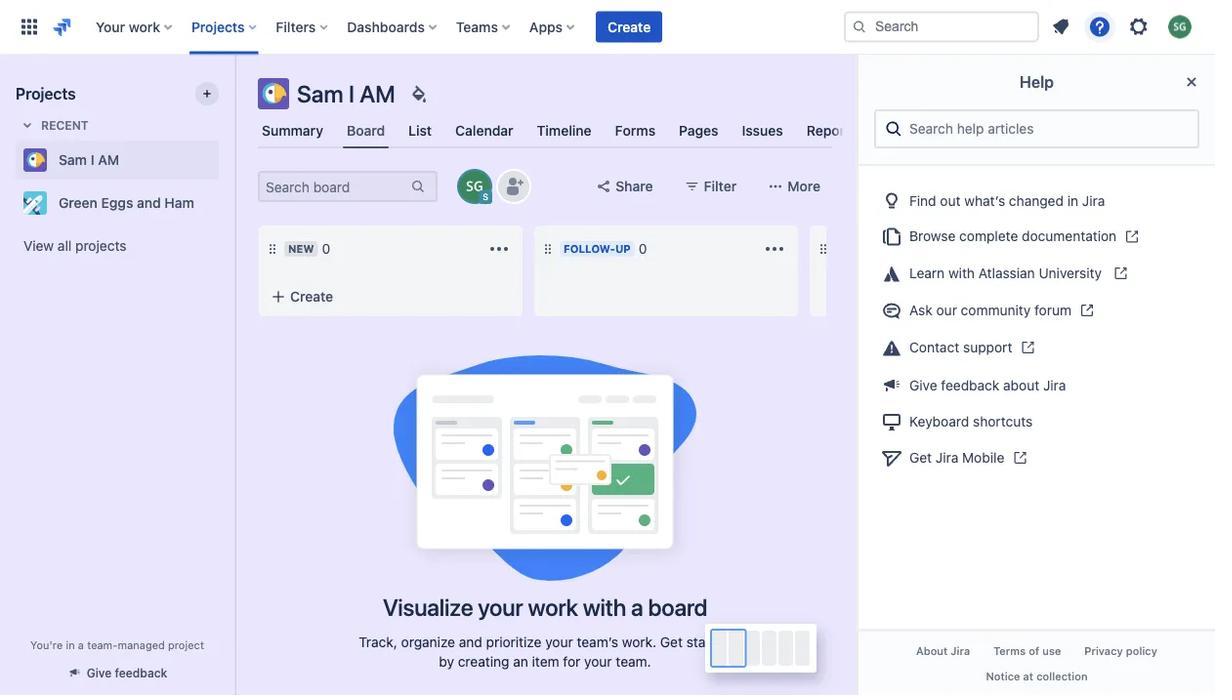 Task type: describe. For each thing, give the bounding box(es) containing it.
get inside track, organize and prioritize your team's work. get started by creating an item for your team.
[[660, 634, 683, 651]]

view all projects link
[[16, 229, 219, 264]]

notice at collection link
[[974, 664, 1100, 689]]

about
[[916, 645, 948, 658]]

new
[[288, 243, 314, 255]]

organize
[[401, 634, 455, 651]]

calendar
[[455, 123, 513, 139]]

give feedback about jira
[[909, 377, 1066, 393]]

pages
[[679, 123, 719, 139]]

item
[[532, 654, 559, 670]]

terms
[[994, 645, 1026, 658]]

board
[[347, 122, 385, 139]]

summary link
[[258, 113, 327, 148]]

filters button
[[270, 11, 335, 42]]

0 horizontal spatial in
[[66, 639, 75, 652]]

started
[[686, 634, 731, 651]]

policy
[[1126, 645, 1158, 658]]

pages link
[[675, 113, 722, 148]]

contact
[[909, 339, 960, 355]]

0 horizontal spatial create
[[290, 289, 333, 305]]

teams button
[[450, 11, 518, 42]]

learn
[[909, 265, 945, 281]]

dashboards
[[347, 19, 425, 35]]

and for organize
[[459, 634, 482, 651]]

follow-up 0
[[564, 241, 647, 257]]

0 vertical spatial sam
[[297, 80, 344, 107]]

about
[[1003, 377, 1040, 393]]

forum
[[1035, 302, 1072, 318]]

jira inside 'button'
[[951, 645, 970, 658]]

projects button
[[186, 11, 264, 42]]

green eggs and ham
[[59, 195, 194, 211]]

reports
[[807, 123, 857, 139]]

track,
[[359, 634, 397, 651]]

filters
[[276, 19, 316, 35]]

about jira button
[[905, 640, 982, 664]]

complete
[[959, 228, 1018, 244]]

reports link
[[803, 113, 861, 148]]

summary
[[262, 123, 323, 139]]

track, organize and prioritize your team's work. get started by creating an item for your team.
[[359, 634, 731, 670]]

sam i am link
[[16, 141, 211, 180]]

list
[[408, 123, 432, 139]]

our
[[936, 302, 957, 318]]

privacy
[[1085, 645, 1123, 658]]

create project image
[[199, 86, 215, 102]]

tab list containing board
[[246, 113, 861, 148]]

notifications image
[[1049, 15, 1073, 39]]

Search field
[[844, 11, 1039, 42]]

university
[[1039, 265, 1102, 281]]

view
[[23, 238, 54, 254]]

changed
[[1009, 192, 1064, 208]]

dashboards button
[[341, 11, 444, 42]]

1 horizontal spatial i
[[349, 80, 355, 107]]

give for give feedback
[[87, 667, 112, 680]]

in inside "link"
[[1068, 192, 1079, 208]]

apps button
[[524, 11, 582, 42]]

0 horizontal spatial i
[[91, 152, 94, 168]]

your work button
[[90, 11, 180, 42]]

at
[[1023, 670, 1034, 683]]

apps
[[529, 19, 563, 35]]

visualize
[[383, 594, 473, 621]]

notice at collection
[[986, 670, 1088, 683]]

managed
[[118, 639, 165, 652]]

get jira mobile
[[909, 449, 1005, 465]]

2 vertical spatial your
[[584, 654, 612, 670]]

create inside primary element
[[608, 19, 651, 35]]

1 0 from the left
[[322, 241, 330, 257]]

team-
[[87, 639, 118, 652]]

share
[[616, 178, 653, 194]]

filter
[[704, 178, 737, 194]]

your
[[96, 19, 125, 35]]

what's
[[964, 192, 1005, 208]]

mobile
[[962, 449, 1005, 465]]

forms
[[615, 123, 656, 139]]

notice
[[986, 670, 1020, 683]]

issues link
[[738, 113, 787, 148]]

projects
[[75, 238, 127, 254]]

you're in a team-managed project
[[30, 639, 204, 652]]

jira inside "link"
[[1082, 192, 1105, 208]]

documentation
[[1022, 228, 1117, 244]]

0 vertical spatial a
[[631, 594, 643, 621]]

add people image
[[502, 175, 526, 198]]

shortcuts
[[973, 414, 1033, 430]]

ask
[[909, 302, 933, 318]]

recent
[[41, 118, 88, 132]]

help
[[1020, 73, 1054, 91]]

more
[[788, 178, 821, 194]]

1 horizontal spatial am
[[360, 80, 395, 107]]

out
[[940, 192, 961, 208]]

timeline link
[[533, 113, 595, 148]]

prioritize
[[486, 634, 542, 651]]

help image
[[1088, 15, 1112, 39]]

atlassian
[[979, 265, 1035, 281]]

more button
[[756, 171, 832, 202]]

project
[[168, 639, 204, 652]]

contact support link
[[874, 329, 1200, 366]]

1 vertical spatial am
[[98, 152, 119, 168]]

ham
[[164, 195, 194, 211]]

add to starred image for sam i am
[[213, 148, 236, 172]]

0 horizontal spatial sam
[[59, 152, 87, 168]]

keyboard shortcuts
[[909, 414, 1033, 430]]

keyboard shortcuts link
[[874, 403, 1200, 439]]



Task type: vqa. For each thing, say whether or not it's contained in the screenshot.
rightmost "Give"
yes



Task type: locate. For each thing, give the bounding box(es) containing it.
1 vertical spatial work
[[528, 594, 578, 621]]

timeline
[[537, 123, 592, 139]]

collection
[[1037, 670, 1088, 683]]

1 vertical spatial a
[[78, 639, 84, 652]]

get
[[909, 449, 932, 465], [660, 634, 683, 651]]

work inside popup button
[[129, 19, 160, 35]]

0 horizontal spatial feedback
[[115, 667, 167, 680]]

close image
[[1180, 70, 1204, 94]]

get down keyboard
[[909, 449, 932, 465]]

0 horizontal spatial give
[[87, 667, 112, 680]]

1 vertical spatial with
[[583, 594, 626, 621]]

teams
[[456, 19, 498, 35]]

0 vertical spatial create button
[[596, 11, 663, 42]]

and inside track, organize and prioritize your team's work. get started by creating an item for your team.
[[459, 634, 482, 651]]

list link
[[405, 113, 436, 148]]

and for eggs
[[137, 195, 161, 211]]

browse
[[909, 228, 956, 244]]

work.
[[622, 634, 657, 651]]

1 horizontal spatial give
[[909, 377, 937, 393]]

am
[[360, 80, 395, 107], [98, 152, 119, 168]]

0 horizontal spatial create button
[[259, 279, 523, 315]]

0 vertical spatial sam i am
[[297, 80, 395, 107]]

0 horizontal spatial a
[[78, 639, 84, 652]]

feedback up keyboard shortcuts
[[941, 377, 1000, 393]]

add to starred image down sidebar navigation image
[[213, 148, 236, 172]]

community
[[961, 302, 1031, 318]]

work
[[129, 19, 160, 35], [528, 594, 578, 621]]

0 vertical spatial add to starred image
[[213, 148, 236, 172]]

0 vertical spatial projects
[[191, 19, 245, 35]]

give feedback button
[[55, 657, 179, 689]]

projects up create project image
[[191, 19, 245, 35]]

1 vertical spatial i
[[91, 152, 94, 168]]

1 vertical spatial in
[[66, 639, 75, 652]]

your
[[478, 594, 523, 621], [545, 634, 573, 651], [584, 654, 612, 670]]

in right you're
[[66, 639, 75, 652]]

and up creating
[[459, 634, 482, 651]]

forms link
[[611, 113, 660, 148]]

0 horizontal spatial 0
[[322, 241, 330, 257]]

feedback for give feedback about jira
[[941, 377, 1000, 393]]

follow-
[[564, 243, 615, 255]]

your work
[[96, 19, 160, 35]]

projects up collapse recent projects image
[[16, 85, 76, 103]]

use
[[1043, 645, 1061, 658]]

up
[[615, 243, 631, 255]]

visualize your work with a board
[[383, 594, 707, 621]]

create button right apps popup button
[[596, 11, 663, 42]]

primary element
[[12, 0, 844, 54]]

browse complete documentation link
[[874, 218, 1200, 255]]

search image
[[852, 19, 867, 35]]

an
[[513, 654, 528, 670]]

create down the new 0
[[290, 289, 333, 305]]

create button inside primary element
[[596, 11, 663, 42]]

work right your
[[129, 19, 160, 35]]

collapse recent projects image
[[16, 113, 39, 137]]

banner
[[0, 0, 1215, 55]]

0 vertical spatial give
[[909, 377, 937, 393]]

eggs
[[101, 195, 133, 211]]

2 add to starred image from the top
[[213, 191, 236, 215]]

1 horizontal spatial sam
[[297, 80, 344, 107]]

1 add to starred image from the top
[[213, 148, 236, 172]]

1 horizontal spatial in
[[1068, 192, 1079, 208]]

1 vertical spatial your
[[545, 634, 573, 651]]

1 vertical spatial create
[[290, 289, 333, 305]]

1 horizontal spatial get
[[909, 449, 932, 465]]

and
[[137, 195, 161, 211], [459, 634, 482, 651]]

for
[[563, 654, 581, 670]]

1 vertical spatial add to starred image
[[213, 191, 236, 215]]

about jira
[[916, 645, 970, 658]]

0 vertical spatial and
[[137, 195, 161, 211]]

feedback down managed
[[115, 667, 167, 680]]

1 vertical spatial give
[[87, 667, 112, 680]]

sam i am
[[297, 80, 395, 107], [59, 152, 119, 168]]

support
[[963, 339, 1012, 355]]

a left the team-
[[78, 639, 84, 652]]

0 vertical spatial your
[[478, 594, 523, 621]]

0 vertical spatial work
[[129, 19, 160, 35]]

projects
[[191, 19, 245, 35], [16, 85, 76, 103]]

create
[[608, 19, 651, 35], [290, 289, 333, 305]]

jira image
[[51, 15, 74, 39], [51, 15, 74, 39]]

terms of use link
[[982, 640, 1073, 664]]

new 0
[[288, 241, 330, 257]]

contact support
[[909, 339, 1012, 355]]

sidebar navigation image
[[213, 78, 256, 117]]

appswitcher icon image
[[18, 15, 41, 39]]

1 vertical spatial sam
[[59, 152, 87, 168]]

sam green image
[[459, 171, 490, 202]]

column actions menu image
[[763, 237, 786, 261]]

learn with atlassian university
[[909, 265, 1106, 281]]

creating
[[458, 654, 509, 670]]

column actions menu image
[[487, 237, 511, 261]]

with up team's
[[583, 594, 626, 621]]

feedback inside button
[[115, 667, 167, 680]]

0 horizontal spatial projects
[[16, 85, 76, 103]]

with right learn
[[949, 265, 975, 281]]

1 vertical spatial and
[[459, 634, 482, 651]]

create button down the new 0
[[259, 279, 523, 315]]

0 vertical spatial get
[[909, 449, 932, 465]]

i
[[349, 80, 355, 107], [91, 152, 94, 168]]

1 horizontal spatial and
[[459, 634, 482, 651]]

your profile and settings image
[[1168, 15, 1192, 39]]

projects inside dropdown button
[[191, 19, 245, 35]]

find
[[909, 192, 936, 208]]

2 horizontal spatial your
[[584, 654, 612, 670]]

team.
[[616, 654, 651, 670]]

of
[[1029, 645, 1040, 658]]

0 vertical spatial i
[[349, 80, 355, 107]]

1 horizontal spatial a
[[631, 594, 643, 621]]

0 horizontal spatial sam i am
[[59, 152, 119, 168]]

you're
[[30, 639, 63, 652]]

your up the for
[[545, 634, 573, 651]]

keyboard
[[909, 414, 969, 430]]

all
[[58, 238, 72, 254]]

create button
[[596, 11, 663, 42], [259, 279, 523, 315]]

1 horizontal spatial 0
[[639, 241, 647, 257]]

0 horizontal spatial and
[[137, 195, 161, 211]]

2 0 from the left
[[639, 241, 647, 257]]

feedback for give feedback
[[115, 667, 167, 680]]

0 horizontal spatial am
[[98, 152, 119, 168]]

1 horizontal spatial with
[[949, 265, 975, 281]]

Search board text field
[[260, 173, 408, 200]]

1 vertical spatial sam i am
[[59, 152, 119, 168]]

board
[[648, 594, 707, 621]]

work up track, organize and prioritize your team's work. get started by creating an item for your team.
[[528, 594, 578, 621]]

share button
[[584, 171, 665, 202]]

settings image
[[1127, 15, 1151, 39]]

0 vertical spatial create
[[608, 19, 651, 35]]

browse complete documentation
[[909, 228, 1117, 244]]

your down team's
[[584, 654, 612, 670]]

add to starred image for green eggs and ham
[[213, 191, 236, 215]]

your up prioritize
[[478, 594, 523, 621]]

give down contact
[[909, 377, 937, 393]]

tab list
[[246, 113, 861, 148]]

calendar link
[[451, 113, 517, 148]]

find out what's changed in jira
[[909, 192, 1105, 208]]

by
[[439, 654, 454, 670]]

0 vertical spatial in
[[1068, 192, 1079, 208]]

0 horizontal spatial with
[[583, 594, 626, 621]]

give down the team-
[[87, 667, 112, 680]]

1 horizontal spatial sam i am
[[297, 80, 395, 107]]

get jira mobile link
[[874, 439, 1200, 476]]

i up green
[[91, 152, 94, 168]]

add to starred image
[[213, 148, 236, 172], [213, 191, 236, 215]]

0 horizontal spatial get
[[660, 634, 683, 651]]

privacy policy
[[1085, 645, 1158, 658]]

ask our community forum
[[909, 302, 1072, 318]]

1 vertical spatial projects
[[16, 85, 76, 103]]

terms of use
[[994, 645, 1061, 658]]

0 vertical spatial with
[[949, 265, 975, 281]]

1 horizontal spatial your
[[545, 634, 573, 651]]

set background color image
[[407, 82, 430, 106]]

banner containing your work
[[0, 0, 1215, 55]]

Search help articles field
[[904, 111, 1190, 147]]

sam i am down the "recent"
[[59, 152, 119, 168]]

1 horizontal spatial work
[[528, 594, 578, 621]]

0 right 'new'
[[322, 241, 330, 257]]

1 vertical spatial get
[[660, 634, 683, 651]]

give feedback
[[87, 667, 167, 680]]

sam i am up board
[[297, 80, 395, 107]]

sam up "summary"
[[297, 80, 344, 107]]

0 vertical spatial feedback
[[941, 377, 1000, 393]]

privacy policy link
[[1073, 640, 1169, 664]]

0 horizontal spatial your
[[478, 594, 523, 621]]

1 horizontal spatial create
[[608, 19, 651, 35]]

1 vertical spatial feedback
[[115, 667, 167, 680]]

green
[[59, 195, 98, 211]]

issues
[[742, 123, 783, 139]]

team's
[[577, 634, 618, 651]]

0
[[322, 241, 330, 257], [639, 241, 647, 257]]

sam
[[297, 80, 344, 107], [59, 152, 87, 168]]

1 horizontal spatial create button
[[596, 11, 663, 42]]

green eggs and ham link
[[16, 184, 211, 223]]

sam down the "recent"
[[59, 152, 87, 168]]

give
[[909, 377, 937, 393], [87, 667, 112, 680]]

and left ham
[[137, 195, 161, 211]]

give inside button
[[87, 667, 112, 680]]

in up the documentation
[[1068, 192, 1079, 208]]

get right work.
[[660, 634, 683, 651]]

am up green eggs and ham link
[[98, 152, 119, 168]]

am up board
[[360, 80, 395, 107]]

i up board
[[349, 80, 355, 107]]

add to starred image right ham
[[213, 191, 236, 215]]

1 horizontal spatial feedback
[[941, 377, 1000, 393]]

0 right up
[[639, 241, 647, 257]]

a up work.
[[631, 594, 643, 621]]

1 vertical spatial create button
[[259, 279, 523, 315]]

0 vertical spatial am
[[360, 80, 395, 107]]

give for give feedback about jira
[[909, 377, 937, 393]]

give feedback about jira link
[[874, 366, 1200, 403]]

create right apps popup button
[[608, 19, 651, 35]]

1 horizontal spatial projects
[[191, 19, 245, 35]]

0 horizontal spatial work
[[129, 19, 160, 35]]



